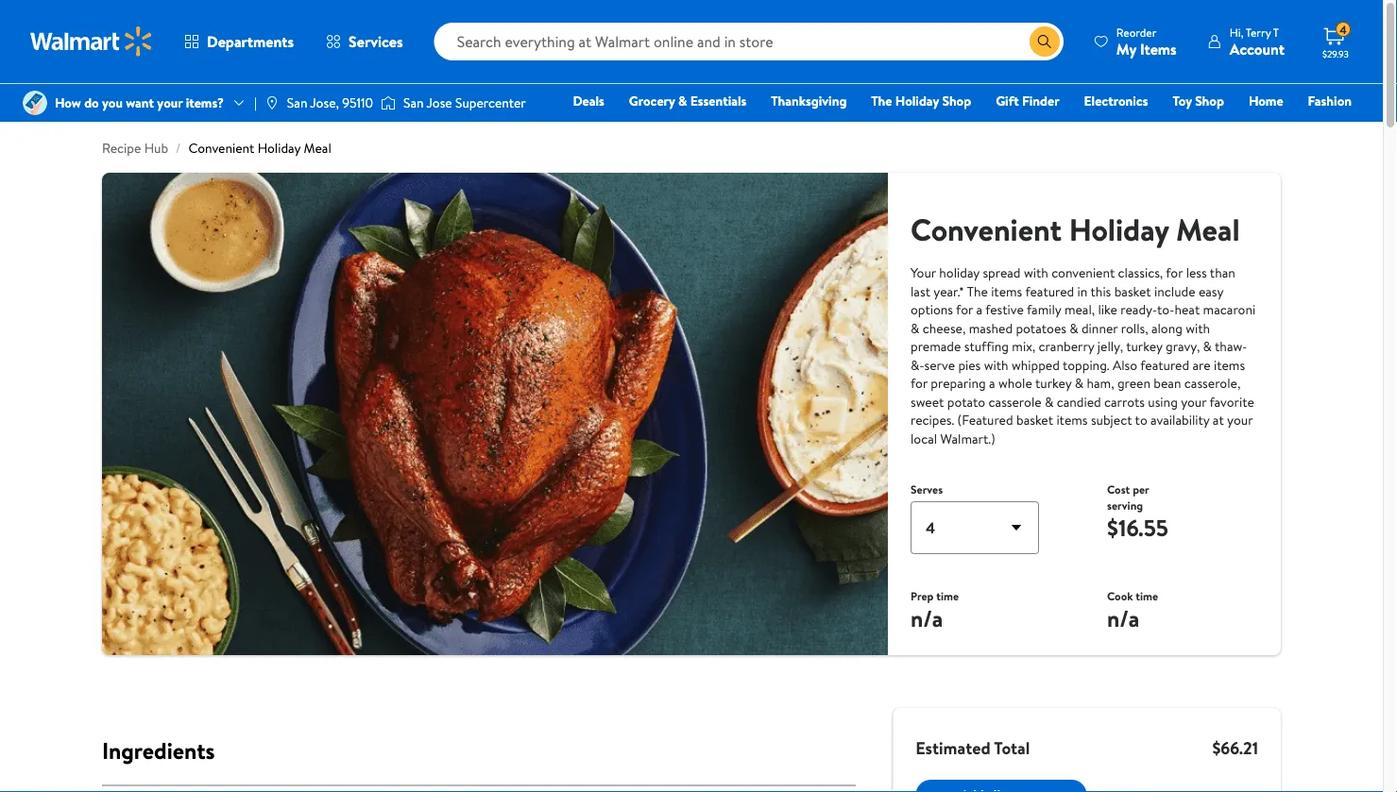 Task type: locate. For each thing, give the bounding box(es) containing it.
dinner
[[1082, 319, 1118, 337]]

featured left in on the right of the page
[[1026, 282, 1075, 300]]

gravy,
[[1166, 337, 1200, 356]]

prep
[[911, 589, 934, 605]]

0 horizontal spatial shop
[[942, 92, 971, 110]]

less
[[1186, 264, 1207, 282]]

& left cheese,
[[911, 319, 920, 337]]

hub
[[144, 139, 168, 157]]

san left jose,
[[287, 93, 307, 112]]

home link
[[1240, 91, 1292, 111]]

holiday left gift
[[896, 92, 939, 110]]

ready-
[[1121, 300, 1157, 319]]

for right options
[[956, 300, 973, 319]]

featured
[[1026, 282, 1075, 300], [1141, 356, 1190, 374]]

time right cook
[[1136, 589, 1158, 605]]

mashed
[[969, 319, 1013, 337]]

2 vertical spatial items
[[1057, 411, 1088, 429]]

1 horizontal spatial holiday
[[896, 92, 939, 110]]

0 horizontal spatial a
[[976, 300, 983, 319]]

spread
[[983, 264, 1021, 282]]

convenient up spread
[[911, 208, 1062, 250]]

1 vertical spatial for
[[956, 300, 973, 319]]

1 vertical spatial items
[[1214, 356, 1245, 374]]

the right year.*
[[967, 282, 988, 300]]

the
[[871, 92, 892, 110], [967, 282, 988, 300]]

turkey right jelly,
[[1126, 337, 1163, 356]]

account
[[1230, 38, 1285, 59]]

your right at
[[1227, 411, 1253, 429]]

1 n/a from the left
[[911, 603, 943, 634]]

1 horizontal spatial n/a
[[1107, 603, 1140, 634]]

1 horizontal spatial for
[[956, 300, 973, 319]]

basket right this
[[1115, 282, 1151, 300]]

your right want
[[157, 93, 183, 112]]

1 horizontal spatial  image
[[264, 95, 280, 111]]

0 horizontal spatial holiday
[[258, 139, 301, 157]]

want
[[126, 93, 154, 112]]

1 shop from the left
[[942, 92, 971, 110]]

with right spread
[[1024, 264, 1049, 282]]

0 vertical spatial convenient
[[188, 139, 254, 157]]

 image right 95110
[[381, 94, 396, 112]]

 image right |
[[264, 95, 280, 111]]

gift finder
[[996, 92, 1060, 110]]

grocery & essentials
[[629, 92, 747, 110]]

/
[[176, 139, 181, 157]]

2 shop from the left
[[1195, 92, 1224, 110]]

gift
[[996, 92, 1019, 110]]

your left at
[[1181, 393, 1207, 411]]

2 horizontal spatial items
[[1214, 356, 1245, 374]]

1 horizontal spatial with
[[1024, 264, 1049, 282]]

convenient
[[188, 139, 254, 157], [911, 208, 1062, 250]]

walmart+
[[1296, 118, 1352, 137]]

estimated total
[[916, 737, 1030, 760]]

0 horizontal spatial turkey
[[1036, 374, 1072, 393]]

a
[[976, 300, 983, 319], [989, 374, 995, 393]]

basket down whole
[[1017, 411, 1054, 429]]

featured left are
[[1141, 356, 1190, 374]]

cranberry
[[1039, 337, 1095, 356]]

 image
[[23, 91, 47, 115], [381, 94, 396, 112], [264, 95, 280, 111]]

shop right toy
[[1195, 92, 1224, 110]]

basket
[[1115, 282, 1151, 300], [1017, 411, 1054, 429]]

items
[[991, 282, 1023, 300], [1214, 356, 1245, 374], [1057, 411, 1088, 429]]

items up mashed
[[991, 282, 1023, 300]]

holiday
[[939, 264, 980, 282]]

time inside cook time n/a
[[1136, 589, 1158, 605]]

0 horizontal spatial time
[[937, 589, 959, 605]]

 image for how do you want your items?
[[23, 91, 47, 115]]

0 vertical spatial with
[[1024, 264, 1049, 282]]

for left less at the right
[[1166, 264, 1183, 282]]

& right grocery
[[678, 92, 687, 110]]

0 horizontal spatial san
[[287, 93, 307, 112]]

pies
[[958, 356, 981, 374]]

time inside prep time n/a
[[937, 589, 959, 605]]

2 n/a from the left
[[1107, 603, 1140, 634]]

meal down jose,
[[304, 139, 331, 157]]

0 horizontal spatial featured
[[1026, 282, 1075, 300]]

jelly,
[[1098, 337, 1124, 356]]

festive
[[986, 300, 1024, 319]]

1 horizontal spatial shop
[[1195, 92, 1224, 110]]

1 horizontal spatial convenient
[[911, 208, 1062, 250]]

registry
[[1135, 118, 1183, 137]]

cook
[[1107, 589, 1133, 605]]

cook time n/a
[[1107, 589, 1158, 634]]

your holiday spread with convenient classics, for less than last year.* the items featured in this basket include easy options for a festive family meal, like ready-to-heat macaroni & cheese, mashed potatoes & dinner rolls, along with premade stuffing mix, cranberry jelly, turkey gravy, & thaw- &-serve pies with whipped topping. also featured are items for preparing a whole turkey & ham, green bean casserole, sweet potato casserole & candied carrots using your favorite recipes. (featured basket items subject to availability at your local walmart.)
[[911, 264, 1256, 448]]

n/a inside prep time n/a
[[911, 603, 943, 634]]

0 horizontal spatial  image
[[23, 91, 47, 115]]

0 horizontal spatial n/a
[[911, 603, 943, 634]]

0 vertical spatial for
[[1166, 264, 1183, 282]]

&-
[[911, 356, 925, 374]]

shop left gift
[[942, 92, 971, 110]]

convenient holiday meal
[[911, 208, 1240, 250]]

holiday down san jose, 95110
[[258, 139, 301, 157]]

heat
[[1175, 300, 1200, 319]]

holiday
[[896, 92, 939, 110], [258, 139, 301, 157], [1069, 208, 1169, 250]]

0 vertical spatial the
[[871, 92, 892, 110]]

in
[[1078, 282, 1088, 300]]

0 vertical spatial basket
[[1115, 282, 1151, 300]]

cost per serving $16.55
[[1107, 482, 1169, 544]]

2 time from the left
[[1136, 589, 1158, 605]]

1 vertical spatial a
[[989, 374, 995, 393]]

candied
[[1057, 393, 1101, 411]]

macaroni
[[1203, 300, 1256, 319]]

one debit link
[[1199, 117, 1280, 137]]

grocery & essentials link
[[621, 91, 755, 111]]

1 vertical spatial with
[[1186, 319, 1211, 337]]

serves
[[911, 482, 943, 498]]

serving
[[1107, 498, 1143, 514]]

time
[[937, 589, 959, 605], [1136, 589, 1158, 605]]

the right 'thanksgiving'
[[871, 92, 892, 110]]

holiday up the classics,
[[1069, 208, 1169, 250]]

whipped
[[1012, 356, 1060, 374]]

2 vertical spatial holiday
[[1069, 208, 1169, 250]]

1 horizontal spatial san
[[403, 93, 424, 112]]

sweet
[[911, 393, 944, 411]]

holiday for the
[[896, 92, 939, 110]]

0 vertical spatial holiday
[[896, 92, 939, 110]]

stuffing
[[964, 337, 1009, 356]]

cost
[[1107, 482, 1130, 498]]

turkey right whole
[[1036, 374, 1072, 393]]

1 vertical spatial convenient
[[911, 208, 1062, 250]]

the holiday shop link
[[863, 91, 980, 111]]

0 horizontal spatial items
[[991, 282, 1023, 300]]

with right pies
[[984, 356, 1009, 374]]

ham,
[[1087, 374, 1114, 393]]

you
[[102, 93, 123, 112]]

san
[[287, 93, 307, 112], [403, 93, 424, 112]]

a left whole
[[989, 374, 995, 393]]

1 vertical spatial the
[[967, 282, 988, 300]]

time for cook time n/a
[[1136, 589, 1158, 605]]

1 horizontal spatial your
[[1181, 393, 1207, 411]]

time right prep
[[937, 589, 959, 605]]

for left preparing at the top right of page
[[911, 374, 928, 393]]

& left 'thaw-'
[[1203, 337, 1212, 356]]

a left the festive at right top
[[976, 300, 983, 319]]

with right 'along' on the top right
[[1186, 319, 1211, 337]]

toy shop
[[1173, 92, 1224, 110]]

2 vertical spatial for
[[911, 374, 928, 393]]

items right are
[[1214, 356, 1245, 374]]

0 vertical spatial turkey
[[1126, 337, 1163, 356]]

1 horizontal spatial a
[[989, 374, 995, 393]]

0 vertical spatial meal
[[304, 139, 331, 157]]

meal,
[[1065, 300, 1095, 319]]

thanksgiving
[[771, 92, 847, 110]]

1 horizontal spatial time
[[1136, 589, 1158, 605]]

items left subject
[[1057, 411, 1088, 429]]

0 vertical spatial items
[[991, 282, 1023, 300]]

 image left how
[[23, 91, 47, 115]]

1 vertical spatial basket
[[1017, 411, 1054, 429]]

san left jose
[[403, 93, 424, 112]]

1 horizontal spatial meal
[[1176, 208, 1240, 250]]

to-
[[1157, 300, 1175, 319]]

last
[[911, 282, 931, 300]]

availability
[[1151, 411, 1210, 429]]

reorder
[[1117, 24, 1157, 40]]

fashion link
[[1300, 91, 1361, 111]]

0 horizontal spatial meal
[[304, 139, 331, 157]]

2 san from the left
[[403, 93, 424, 112]]

1 horizontal spatial the
[[967, 282, 988, 300]]

& left ham,
[[1075, 374, 1084, 393]]

1 time from the left
[[937, 589, 959, 605]]

Search search field
[[434, 23, 1064, 60]]

n/a inside cook time n/a
[[1107, 603, 1140, 634]]

are
[[1193, 356, 1211, 374]]

with
[[1024, 264, 1049, 282], [1186, 319, 1211, 337], [984, 356, 1009, 374]]

convenient holiday meal image
[[102, 173, 888, 656]]

1 horizontal spatial items
[[1057, 411, 1088, 429]]

0 vertical spatial featured
[[1026, 282, 1075, 300]]

2 horizontal spatial  image
[[381, 94, 396, 112]]

one debit
[[1207, 118, 1271, 137]]

2 vertical spatial with
[[984, 356, 1009, 374]]

2 horizontal spatial holiday
[[1069, 208, 1169, 250]]

1 vertical spatial featured
[[1141, 356, 1190, 374]]

convenient right the "/"
[[188, 139, 254, 157]]

1 san from the left
[[287, 93, 307, 112]]

serve
[[925, 356, 955, 374]]

1 horizontal spatial featured
[[1141, 356, 1190, 374]]

&
[[678, 92, 687, 110], [911, 319, 920, 337], [1070, 319, 1079, 337], [1203, 337, 1212, 356], [1075, 374, 1084, 393], [1045, 393, 1054, 411]]

meal up less at the right
[[1176, 208, 1240, 250]]

meal
[[304, 139, 331, 157], [1176, 208, 1240, 250]]

2 horizontal spatial for
[[1166, 264, 1183, 282]]

2 horizontal spatial your
[[1227, 411, 1253, 429]]

supercenter
[[455, 93, 526, 112]]

electronics
[[1084, 92, 1148, 110]]



Task type: vqa. For each thing, say whether or not it's contained in the screenshot.
Walmart Site-Wide search field
yes



Task type: describe. For each thing, give the bounding box(es) containing it.
t
[[1274, 24, 1279, 40]]

n/a for prep time n/a
[[911, 603, 943, 634]]

using
[[1148, 393, 1178, 411]]

one
[[1207, 118, 1236, 137]]

time for prep time n/a
[[937, 589, 959, 605]]

0 horizontal spatial your
[[157, 93, 183, 112]]

home
[[1249, 92, 1284, 110]]

preparing
[[931, 374, 986, 393]]

your
[[911, 264, 936, 282]]

departments button
[[168, 19, 310, 64]]

san jose supercenter
[[403, 93, 526, 112]]

95110
[[342, 93, 373, 112]]

items?
[[186, 93, 224, 112]]

search icon image
[[1037, 34, 1052, 49]]

walmart image
[[30, 26, 153, 57]]

local
[[911, 429, 937, 448]]

0 horizontal spatial the
[[871, 92, 892, 110]]

hi,
[[1230, 24, 1244, 40]]

recipes.
[[911, 411, 955, 429]]

$29.93
[[1323, 47, 1349, 60]]

along
[[1152, 319, 1183, 337]]

san jose, 95110
[[287, 93, 373, 112]]

4
[[1340, 21, 1347, 38]]

this
[[1091, 282, 1111, 300]]

debit
[[1239, 118, 1271, 137]]

walmart+ link
[[1287, 117, 1361, 137]]

services
[[349, 31, 403, 52]]

electronics link
[[1076, 91, 1157, 111]]

how do you want your items?
[[55, 93, 224, 112]]

estimated
[[916, 737, 991, 760]]

(featured
[[958, 411, 1013, 429]]

casserole
[[989, 393, 1042, 411]]

walmart.)
[[941, 429, 996, 448]]

$16.55
[[1107, 512, 1169, 544]]

mix,
[[1012, 337, 1036, 356]]

also
[[1113, 356, 1138, 374]]

departments
[[207, 31, 294, 52]]

services button
[[310, 19, 419, 64]]

like
[[1098, 300, 1118, 319]]

options
[[911, 300, 953, 319]]

n/a for cook time n/a
[[1107, 603, 1140, 634]]

0 horizontal spatial with
[[984, 356, 1009, 374]]

rolls,
[[1121, 319, 1149, 337]]

$66.21
[[1213, 737, 1259, 760]]

classics,
[[1118, 264, 1163, 282]]

thanksgiving link
[[763, 91, 855, 111]]

thaw-
[[1215, 337, 1248, 356]]

fashion registry
[[1135, 92, 1352, 137]]

ingredients
[[102, 735, 215, 767]]

reorder my items
[[1117, 24, 1177, 59]]

prep time n/a
[[911, 589, 959, 634]]

1 vertical spatial holiday
[[258, 139, 301, 157]]

recipe hub link
[[102, 139, 168, 157]]

the inside "your holiday spread with convenient classics, for less than last year.* the items featured in this basket include easy options for a festive family meal, like ready-to-heat macaroni & cheese, mashed potatoes & dinner rolls, along with premade stuffing mix, cranberry jelly, turkey gravy, & thaw- &-serve pies with whipped topping. also featured are items for preparing a whole turkey & ham, green bean casserole, sweet potato casserole & candied carrots using your favorite recipes. (featured basket items subject to availability at your local walmart.)"
[[967, 282, 988, 300]]

1 vertical spatial turkey
[[1036, 374, 1072, 393]]

green
[[1118, 374, 1151, 393]]

fashion
[[1308, 92, 1352, 110]]

essentials
[[691, 92, 747, 110]]

jose
[[427, 93, 452, 112]]

Walmart Site-Wide search field
[[434, 23, 1064, 60]]

year.*
[[934, 282, 965, 300]]

to
[[1135, 411, 1148, 429]]

than
[[1210, 264, 1236, 282]]

items
[[1140, 38, 1177, 59]]

my
[[1117, 38, 1137, 59]]

jose,
[[310, 93, 339, 112]]

premade
[[911, 337, 961, 356]]

 image for san jose, 95110
[[264, 95, 280, 111]]

1 horizontal spatial turkey
[[1126, 337, 1163, 356]]

toy shop link
[[1164, 91, 1233, 111]]

bean
[[1154, 374, 1182, 393]]

at
[[1213, 411, 1224, 429]]

total
[[994, 737, 1030, 760]]

terry
[[1246, 24, 1271, 40]]

& left candied
[[1045, 393, 1054, 411]]

gift finder link
[[988, 91, 1068, 111]]

0 horizontal spatial for
[[911, 374, 928, 393]]

the holiday shop
[[871, 92, 971, 110]]

potatoes
[[1016, 319, 1067, 337]]

0 horizontal spatial basket
[[1017, 411, 1054, 429]]

how
[[55, 93, 81, 112]]

|
[[254, 93, 257, 112]]

& left dinner
[[1070, 319, 1079, 337]]

recipe hub / convenient holiday meal
[[102, 139, 331, 157]]

finder
[[1022, 92, 1060, 110]]

recipe
[[102, 139, 141, 157]]

subject
[[1091, 411, 1132, 429]]

0 vertical spatial a
[[976, 300, 983, 319]]

 image for san jose supercenter
[[381, 94, 396, 112]]

easy
[[1199, 282, 1224, 300]]

cheese,
[[923, 319, 966, 337]]

deals
[[573, 92, 605, 110]]

san for san jose supercenter
[[403, 93, 424, 112]]

holiday for convenient
[[1069, 208, 1169, 250]]

1 vertical spatial meal
[[1176, 208, 1240, 250]]

hi, terry t account
[[1230, 24, 1285, 59]]

2 horizontal spatial with
[[1186, 319, 1211, 337]]

san for san jose, 95110
[[287, 93, 307, 112]]

1 horizontal spatial basket
[[1115, 282, 1151, 300]]

potato
[[947, 393, 986, 411]]

0 horizontal spatial convenient
[[188, 139, 254, 157]]



